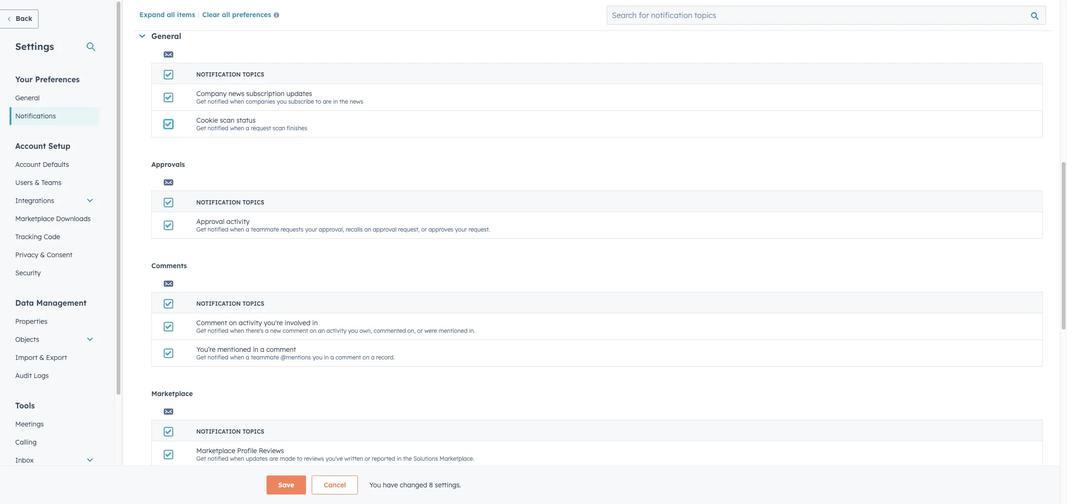 Task type: locate. For each thing, give the bounding box(es) containing it.
marketplace inside marketplace downloads link
[[15, 215, 54, 223]]

approvals
[[151, 160, 185, 169]]

get inside comment on activity you're involved in get notified when there's a new comment on an activity you own, commented on, or were mentioned in.
[[196, 328, 206, 335]]

account for account defaults
[[15, 160, 41, 169]]

when right you're at the left of the page
[[230, 354, 244, 361]]

your preferences element
[[10, 74, 100, 125]]

you've for marketplace review request
[[311, 482, 328, 490]]

0 vertical spatial to
[[316, 98, 321, 105]]

general inside your preferences element
[[15, 94, 40, 102]]

0 horizontal spatial an
[[318, 328, 325, 335]]

1 vertical spatial &
[[40, 251, 45, 260]]

import & export link
[[10, 349, 100, 367]]

updates right "subscription"
[[287, 90, 312, 98]]

notification up profile
[[196, 429, 241, 436]]

1 vertical spatial marketplace.
[[370, 482, 405, 490]]

you right @mentions
[[313, 354, 323, 361]]

notifications link
[[10, 107, 100, 125]]

1 vertical spatial to
[[297, 456, 303, 463]]

& right the privacy
[[40, 251, 45, 260]]

audit
[[15, 372, 32, 380]]

subscription
[[246, 90, 285, 98]]

5 notified from the top
[[208, 354, 228, 361]]

2 when from the top
[[230, 125, 244, 132]]

in right reported
[[397, 456, 402, 463]]

Search for notification topics search field
[[607, 6, 1047, 25]]

preferences
[[232, 10, 271, 19]]

in right @mentions
[[324, 354, 329, 361]]

0 horizontal spatial your
[[305, 226, 317, 233]]

audit logs
[[15, 372, 49, 380]]

teammate
[[251, 226, 279, 233], [251, 354, 279, 361]]

& left export
[[39, 354, 44, 362]]

or right on,
[[417, 328, 423, 335]]

notified inside approval activity get notified when a teammate requests your approval, recalls an approval request, or approves your request.
[[208, 226, 228, 233]]

you
[[369, 481, 381, 490]]

1 teammate from the top
[[251, 226, 279, 233]]

1 vertical spatial an
[[318, 328, 325, 335]]

you're
[[196, 346, 216, 354]]

marketplace inside the marketplace review request get notified to leave a review on anything you've installed in the marketplace.
[[196, 474, 235, 482]]

6 get from the top
[[196, 456, 206, 463]]

approval activity get notified when a teammate requests your approval, recalls an approval request, or approves your request.
[[196, 218, 490, 233]]

an
[[364, 226, 371, 233], [318, 328, 325, 335]]

the right subscribe
[[340, 98, 348, 105]]

comment on activity you're involved in get notified when there's a new comment on an activity you own, commented on, or were mentioned in.
[[196, 319, 475, 335]]

general
[[151, 31, 181, 41], [15, 94, 40, 102]]

0 horizontal spatial general
[[15, 94, 40, 102]]

all left items
[[167, 10, 175, 19]]

subscribe
[[288, 98, 314, 105]]

teammate left requests
[[251, 226, 279, 233]]

account up account defaults
[[15, 141, 46, 151]]

0 vertical spatial you
[[277, 98, 287, 105]]

or
[[421, 226, 427, 233], [417, 328, 423, 335], [365, 456, 370, 463]]

you've left the written at the bottom left of page
[[326, 456, 343, 463]]

0 vertical spatial an
[[364, 226, 371, 233]]

in right involved
[[312, 319, 318, 328]]

when up review
[[230, 456, 244, 463]]

properties
[[15, 318, 47, 326]]

4 notification topics from the top
[[196, 429, 264, 436]]

all
[[167, 10, 175, 19], [222, 10, 230, 19]]

or inside approval activity get notified when a teammate requests your approval, recalls an approval request, or approves your request.
[[421, 226, 427, 233]]

all right 'clear'
[[222, 10, 230, 19]]

1 notification topics from the top
[[196, 71, 264, 78]]

notification up the approval
[[196, 199, 241, 206]]

in right subscribe
[[333, 98, 338, 105]]

to right subscribe
[[316, 98, 321, 105]]

account up users
[[15, 160, 41, 169]]

comment
[[196, 319, 227, 328]]

you inside "company news subscription updates get notified when companies you subscribe to are in the news"
[[277, 98, 287, 105]]

notification up company
[[196, 71, 241, 78]]

comment down own,
[[336, 354, 361, 361]]

1 all from the left
[[167, 10, 175, 19]]

2 account from the top
[[15, 160, 41, 169]]

the left 'you'
[[360, 482, 368, 490]]

review
[[258, 482, 275, 490]]

comment right new
[[283, 328, 308, 335]]

record.
[[376, 354, 395, 361]]

caret image
[[139, 34, 145, 38]]

you have changed 8 settings.
[[369, 481, 461, 490]]

notified inside cookie scan status get notified when a request scan finishes
[[208, 125, 228, 132]]

& for export
[[39, 354, 44, 362]]

1 horizontal spatial all
[[222, 10, 230, 19]]

7 notified from the top
[[208, 482, 228, 490]]

tracking code
[[15, 233, 60, 241]]

notification up comment
[[196, 300, 241, 308]]

2 vertical spatial the
[[360, 482, 368, 490]]

1 when from the top
[[230, 98, 244, 105]]

4 notified from the top
[[208, 328, 228, 335]]

scan
[[220, 116, 235, 125], [273, 125, 285, 132]]

updates up review
[[246, 456, 268, 463]]

1 horizontal spatial marketplace.
[[440, 456, 474, 463]]

@mentions
[[281, 354, 311, 361]]

& right users
[[35, 179, 39, 187]]

1 vertical spatial general
[[15, 94, 40, 102]]

1 your from the left
[[305, 226, 317, 233]]

topics for approvals
[[243, 199, 264, 206]]

4 topics from the top
[[243, 429, 264, 436]]

or right request,
[[421, 226, 427, 233]]

all inside button
[[222, 10, 230, 19]]

0 vertical spatial are
[[323, 98, 332, 105]]

updates inside marketplace profile reviews get notified when updates are made to reviews you've written or reported in the solutions marketplace.
[[246, 456, 268, 463]]

you left own,
[[348, 328, 358, 335]]

2 notified from the top
[[208, 125, 228, 132]]

you
[[277, 98, 287, 105], [348, 328, 358, 335], [313, 354, 323, 361]]

notification topics up the approval
[[196, 199, 264, 206]]

2 notification from the top
[[196, 199, 241, 206]]

company news subscription updates get notified when companies you subscribe to are in the news
[[196, 90, 363, 105]]

scan left "status"
[[220, 116, 235, 125]]

0 vertical spatial general
[[151, 31, 181, 41]]

save button
[[266, 476, 306, 495]]

get inside approval activity get notified when a teammate requests your approval, recalls an approval request, or approves your request.
[[196, 226, 206, 233]]

1 vertical spatial teammate
[[251, 354, 279, 361]]

activity inside approval activity get notified when a teammate requests your approval, recalls an approval request, or approves your request.
[[226, 218, 250, 226]]

3 notification topics from the top
[[196, 300, 264, 308]]

notification topics up company
[[196, 71, 264, 78]]

import & export
[[15, 354, 67, 362]]

to inside the marketplace review request get notified to leave a review on anything you've installed in the marketplace.
[[230, 482, 236, 490]]

notified inside "company news subscription updates get notified when companies you subscribe to are in the news"
[[208, 98, 228, 105]]

1 horizontal spatial scan
[[273, 125, 285, 132]]

1 horizontal spatial an
[[364, 226, 371, 233]]

on,
[[408, 328, 416, 335]]

are right subscribe
[[323, 98, 332, 105]]

0 vertical spatial marketplace.
[[440, 456, 474, 463]]

topics for marketplace
[[243, 429, 264, 436]]

0 vertical spatial or
[[421, 226, 427, 233]]

updates inside "company news subscription updates get notified when companies you subscribe to are in the news"
[[287, 90, 312, 98]]

management
[[36, 299, 87, 308]]

2 vertical spatial you
[[313, 354, 323, 361]]

written
[[345, 456, 363, 463]]

1 horizontal spatial mentioned
[[439, 328, 468, 335]]

marketplace inside marketplace profile reviews get notified when updates are made to reviews you've written or reported in the solutions marketplace.
[[196, 447, 235, 456]]

mentioned down "there's"
[[217, 346, 251, 354]]

get inside "company news subscription updates get notified when companies you subscribe to are in the news"
[[196, 98, 206, 105]]

in right installed
[[353, 482, 358, 490]]

notification topics for marketplace
[[196, 429, 264, 436]]

4 when from the top
[[230, 328, 244, 335]]

5 when from the top
[[230, 354, 244, 361]]

you've inside the marketplace review request get notified to leave a review on anything you've installed in the marketplace.
[[311, 482, 328, 490]]

back link
[[0, 10, 39, 29]]

your preferences
[[15, 75, 80, 84]]

teams
[[41, 179, 61, 187]]

the left solutions at the bottom of the page
[[403, 456, 412, 463]]

expand all items
[[140, 10, 195, 19]]

0 horizontal spatial updates
[[246, 456, 268, 463]]

get inside the marketplace review request get notified to leave a review on anything you've installed in the marketplace.
[[196, 482, 206, 490]]

2 topics from the top
[[243, 199, 264, 206]]

6 when from the top
[[230, 456, 244, 463]]

0 horizontal spatial are
[[269, 456, 278, 463]]

requests
[[281, 226, 304, 233]]

1 horizontal spatial are
[[323, 98, 332, 105]]

2 vertical spatial or
[[365, 456, 370, 463]]

teammate down "there's"
[[251, 354, 279, 361]]

on up you're mentioned in a comment get notified when a teammate @mentions you in a comment on a record.
[[310, 328, 317, 335]]

marketplace. up "settings."
[[440, 456, 474, 463]]

in down "there's"
[[253, 346, 259, 354]]

& inside import & export link
[[39, 354, 44, 362]]

0 vertical spatial &
[[35, 179, 39, 187]]

topics for comments
[[243, 300, 264, 308]]

0 horizontal spatial marketplace.
[[370, 482, 405, 490]]

request
[[261, 474, 287, 482]]

you inside you're mentioned in a comment get notified when a teammate @mentions you in a comment on a record.
[[313, 354, 323, 361]]

on right review
[[277, 482, 284, 490]]

when left "request"
[[230, 125, 244, 132]]

1 horizontal spatial general
[[151, 31, 181, 41]]

3 notified from the top
[[208, 226, 228, 233]]

an right involved
[[318, 328, 325, 335]]

get
[[196, 98, 206, 105], [196, 125, 206, 132], [196, 226, 206, 233], [196, 328, 206, 335], [196, 354, 206, 361], [196, 456, 206, 463], [196, 482, 206, 490]]

your right requests
[[305, 226, 317, 233]]

1 horizontal spatial updates
[[287, 90, 312, 98]]

general down your
[[15, 94, 40, 102]]

marketplace. down reported
[[370, 482, 405, 490]]

2 horizontal spatial to
[[316, 98, 321, 105]]

4 get from the top
[[196, 328, 206, 335]]

1 notified from the top
[[208, 98, 228, 105]]

you're
[[264, 319, 283, 328]]

1 horizontal spatial your
[[455, 226, 467, 233]]

notified inside the marketplace review request get notified to leave a review on anything you've installed in the marketplace.
[[208, 482, 228, 490]]

tools element
[[10, 401, 100, 505]]

1 notification from the top
[[196, 71, 241, 78]]

1 vertical spatial you
[[348, 328, 358, 335]]

when inside comment on activity you're involved in get notified when there's a new comment on an activity you own, commented on, or were mentioned in.
[[230, 328, 244, 335]]

installed
[[329, 482, 352, 490]]

when left "there's"
[[230, 328, 244, 335]]

marketplace for marketplace profile reviews get notified when updates are made to reviews you've written or reported in the solutions marketplace.
[[196, 447, 235, 456]]

& inside the privacy & consent link
[[40, 251, 45, 260]]

1 vertical spatial mentioned
[[217, 346, 251, 354]]

5 get from the top
[[196, 354, 206, 361]]

you've left installed
[[311, 482, 328, 490]]

& inside users & teams link
[[35, 179, 39, 187]]

are left made
[[269, 456, 278, 463]]

3 topics from the top
[[243, 300, 264, 308]]

to right made
[[297, 456, 303, 463]]

account defaults link
[[10, 156, 100, 174]]

2 vertical spatial &
[[39, 354, 44, 362]]

profile
[[237, 447, 257, 456]]

comment down new
[[266, 346, 296, 354]]

activity
[[226, 218, 250, 226], [239, 319, 262, 328], [327, 328, 347, 335]]

marketplace profile reviews get notified when updates are made to reviews you've written or reported in the solutions marketplace.
[[196, 447, 474, 463]]

2 teammate from the top
[[251, 354, 279, 361]]

the inside marketplace profile reviews get notified when updates are made to reviews you've written or reported in the solutions marketplace.
[[403, 456, 412, 463]]

get inside you're mentioned in a comment get notified when a teammate @mentions you in a comment on a record.
[[196, 354, 206, 361]]

7 get from the top
[[196, 482, 206, 490]]

there's
[[246, 328, 264, 335]]

4 notification from the top
[[196, 429, 241, 436]]

your
[[15, 75, 33, 84]]

notified inside you're mentioned in a comment get notified when a teammate @mentions you in a comment on a record.
[[208, 354, 228, 361]]

activity right the approval
[[226, 218, 250, 226]]

scan right "request"
[[273, 125, 285, 132]]

solutions
[[414, 456, 438, 463]]

2 get from the top
[[196, 125, 206, 132]]

defaults
[[43, 160, 69, 169]]

reviews
[[304, 456, 324, 463]]

1 get from the top
[[196, 98, 206, 105]]

activity left own,
[[327, 328, 347, 335]]

or right the written at the bottom left of page
[[365, 456, 370, 463]]

0 vertical spatial account
[[15, 141, 46, 151]]

1 vertical spatial or
[[417, 328, 423, 335]]

3 get from the top
[[196, 226, 206, 233]]

on
[[229, 319, 237, 328], [310, 328, 317, 335], [363, 354, 370, 361], [277, 482, 284, 490]]

0 horizontal spatial you
[[277, 98, 287, 105]]

notification topics up comment
[[196, 300, 264, 308]]

1 vertical spatial you've
[[311, 482, 328, 490]]

the inside the marketplace review request get notified to leave a review on anything you've installed in the marketplace.
[[360, 482, 368, 490]]

1 vertical spatial the
[[403, 456, 412, 463]]

0 vertical spatial you've
[[326, 456, 343, 463]]

0 horizontal spatial all
[[167, 10, 175, 19]]

2 horizontal spatial the
[[403, 456, 412, 463]]

an inside comment on activity you're involved in get notified when there's a new comment on an activity you own, commented on, or were mentioned in.
[[318, 328, 325, 335]]

you've inside marketplace profile reviews get notified when updates are made to reviews you've written or reported in the solutions marketplace.
[[326, 456, 343, 463]]

2 notification topics from the top
[[196, 199, 264, 206]]

to left leave
[[230, 482, 236, 490]]

preferences
[[35, 75, 80, 84]]

0 vertical spatial mentioned
[[439, 328, 468, 335]]

your left request. in the top left of the page
[[455, 226, 467, 233]]

when inside marketplace profile reviews get notified when updates are made to reviews you've written or reported in the solutions marketplace.
[[230, 456, 244, 463]]

3 notification from the top
[[196, 300, 241, 308]]

all for clear
[[222, 10, 230, 19]]

1 horizontal spatial to
[[297, 456, 303, 463]]

anything
[[285, 482, 309, 490]]

1 vertical spatial are
[[269, 456, 278, 463]]

2 all from the left
[[222, 10, 230, 19]]

when up "status"
[[230, 98, 244, 105]]

logs
[[34, 372, 49, 380]]

clear
[[202, 10, 220, 19]]

notified inside comment on activity you're involved in get notified when there's a new comment on an activity you own, commented on, or were mentioned in.
[[208, 328, 228, 335]]

account setup
[[15, 141, 70, 151]]

3 when from the top
[[230, 226, 244, 233]]

1 horizontal spatial you
[[313, 354, 323, 361]]

marketplace
[[15, 215, 54, 223], [151, 390, 193, 399], [196, 447, 235, 456], [196, 474, 235, 482]]

on inside the marketplace review request get notified to leave a review on anything you've installed in the marketplace.
[[277, 482, 284, 490]]

0 vertical spatial the
[[340, 98, 348, 105]]

1 vertical spatial account
[[15, 160, 41, 169]]

you've for marketplace profile reviews
[[326, 456, 343, 463]]

marketplace.
[[440, 456, 474, 463], [370, 482, 405, 490]]

6 notified from the top
[[208, 456, 228, 463]]

general down expand all items button
[[151, 31, 181, 41]]

mentioned left in.
[[439, 328, 468, 335]]

are
[[323, 98, 332, 105], [269, 456, 278, 463]]

a inside comment on activity you're involved in get notified when there's a new comment on an activity you own, commented on, or were mentioned in.
[[265, 328, 269, 335]]

2 horizontal spatial you
[[348, 328, 358, 335]]

0 horizontal spatial mentioned
[[217, 346, 251, 354]]

data management element
[[10, 298, 100, 385]]

topics
[[243, 71, 264, 78], [243, 199, 264, 206], [243, 300, 264, 308], [243, 429, 264, 436]]

an right recalls
[[364, 226, 371, 233]]

account
[[15, 141, 46, 151], [15, 160, 41, 169]]

1 horizontal spatial the
[[360, 482, 368, 490]]

activity left 'you're'
[[239, 319, 262, 328]]

marketplace for marketplace review request get notified to leave a review on anything you've installed in the marketplace.
[[196, 474, 235, 482]]

in inside comment on activity you're involved in get notified when there's a new comment on an activity you own, commented on, or were mentioned in.
[[312, 319, 318, 328]]

updates
[[287, 90, 312, 98], [246, 456, 268, 463]]

recalls
[[346, 226, 363, 233]]

1 vertical spatial updates
[[246, 456, 268, 463]]

users & teams
[[15, 179, 61, 187]]

2 vertical spatial to
[[230, 482, 236, 490]]

users
[[15, 179, 33, 187]]

0 vertical spatial updates
[[287, 90, 312, 98]]

0 horizontal spatial the
[[340, 98, 348, 105]]

when right the approval
[[230, 226, 244, 233]]

in
[[333, 98, 338, 105], [312, 319, 318, 328], [253, 346, 259, 354], [324, 354, 329, 361], [397, 456, 402, 463], [353, 482, 358, 490]]

are inside "company news subscription updates get notified when companies you subscribe to are in the news"
[[323, 98, 332, 105]]

1 account from the top
[[15, 141, 46, 151]]

you left subscribe
[[277, 98, 287, 105]]

0 horizontal spatial to
[[230, 482, 236, 490]]

notification topics up profile
[[196, 429, 264, 436]]

calling
[[15, 439, 37, 447]]

0 vertical spatial teammate
[[251, 226, 279, 233]]

on left record.
[[363, 354, 370, 361]]



Task type: describe. For each thing, give the bounding box(es) containing it.
marketplace. inside marketplace profile reviews get notified when updates are made to reviews you've written or reported in the solutions marketplace.
[[440, 456, 474, 463]]

when inside "company news subscription updates get notified when companies you subscribe to are in the news"
[[230, 98, 244, 105]]

expand
[[140, 10, 165, 19]]

import
[[15, 354, 38, 362]]

comment inside comment on activity you're involved in get notified when there's a new comment on an activity you own, commented on, or were mentioned in.
[[283, 328, 308, 335]]

marketplace review request get notified to leave a review on anything you've installed in the marketplace.
[[196, 474, 405, 490]]

request,
[[398, 226, 420, 233]]

privacy & consent link
[[10, 246, 100, 264]]

get inside cookie scan status get notified when a request scan finishes
[[196, 125, 206, 132]]

marketplace downloads
[[15, 215, 91, 223]]

approval
[[196, 218, 225, 226]]

comments
[[151, 262, 187, 270]]

you're mentioned in a comment get notified when a teammate @mentions you in a comment on a record.
[[196, 346, 395, 361]]

inbox button
[[10, 452, 100, 470]]

0 horizontal spatial scan
[[220, 116, 235, 125]]

were
[[425, 328, 437, 335]]

marketplace for marketplace
[[151, 390, 193, 399]]

in inside the marketplace review request get notified to leave a review on anything you've installed in the marketplace.
[[353, 482, 358, 490]]

objects button
[[10, 331, 100, 349]]

approval
[[373, 226, 397, 233]]

on inside you're mentioned in a comment get notified when a teammate @mentions you in a comment on a record.
[[363, 354, 370, 361]]

properties link
[[10, 313, 100, 331]]

users & teams link
[[10, 174, 100, 192]]

expand all items button
[[140, 10, 195, 19]]

data
[[15, 299, 34, 308]]

in inside marketplace profile reviews get notified when updates are made to reviews you've written or reported in the solutions marketplace.
[[397, 456, 402, 463]]

when inside you're mentioned in a comment get notified when a teammate @mentions you in a comment on a record.
[[230, 354, 244, 361]]

tools
[[15, 401, 35, 411]]

made
[[280, 456, 295, 463]]

reported
[[372, 456, 395, 463]]

audit logs link
[[10, 367, 100, 385]]

finishes
[[287, 125, 307, 132]]

approval,
[[319, 226, 344, 233]]

account for account setup
[[15, 141, 46, 151]]

get inside marketplace profile reviews get notified when updates are made to reviews you've written or reported in the solutions marketplace.
[[196, 456, 206, 463]]

marketplace. inside the marketplace review request get notified to leave a review on anything you've installed in the marketplace.
[[370, 482, 405, 490]]

& for teams
[[35, 179, 39, 187]]

changed
[[400, 481, 427, 490]]

notification topics for comments
[[196, 300, 264, 308]]

notification topics for approvals
[[196, 199, 264, 206]]

& for consent
[[40, 251, 45, 260]]

downloads
[[56, 215, 91, 223]]

have
[[383, 481, 398, 490]]

or inside comment on activity you're involved in get notified when there's a new comment on an activity you own, commented on, or were mentioned in.
[[417, 328, 423, 335]]

when inside approval activity get notified when a teammate requests your approval, recalls an approval request, or approves your request.
[[230, 226, 244, 233]]

general link
[[10, 89, 100, 107]]

commented
[[374, 328, 406, 335]]

account defaults
[[15, 160, 69, 169]]

on right comment
[[229, 319, 237, 328]]

teammate inside approval activity get notified when a teammate requests your approval, recalls an approval request, or approves your request.
[[251, 226, 279, 233]]

consent
[[47, 251, 72, 260]]

privacy & consent
[[15, 251, 72, 260]]

setup
[[48, 141, 70, 151]]

general button
[[139, 31, 1043, 41]]

cancel
[[324, 481, 346, 490]]

an inside approval activity get notified when a teammate requests your approval, recalls an approval request, or approves your request.
[[364, 226, 371, 233]]

notifications
[[15, 112, 56, 120]]

tracking
[[15, 233, 42, 241]]

notification for marketplace
[[196, 429, 241, 436]]

integrations
[[15, 197, 54, 205]]

when inside cookie scan status get notified when a request scan finishes
[[230, 125, 244, 132]]

settings
[[15, 40, 54, 52]]

in inside "company news subscription updates get notified when companies you subscribe to are in the news"
[[333, 98, 338, 105]]

teammate inside you're mentioned in a comment get notified when a teammate @mentions you in a comment on a record.
[[251, 354, 279, 361]]

inbox
[[15, 457, 34, 465]]

the inside "company news subscription updates get notified when companies you subscribe to are in the news"
[[340, 98, 348, 105]]

notification for comments
[[196, 300, 241, 308]]

to inside marketplace profile reviews get notified when updates are made to reviews you've written or reported in the solutions marketplace.
[[297, 456, 303, 463]]

to inside "company news subscription updates get notified when companies you subscribe to are in the news"
[[316, 98, 321, 105]]

involved
[[285, 319, 311, 328]]

privacy
[[15, 251, 38, 260]]

or inside marketplace profile reviews get notified when updates are made to reviews you've written or reported in the solutions marketplace.
[[365, 456, 370, 463]]

own,
[[360, 328, 372, 335]]

approves
[[429, 226, 454, 233]]

cookie scan status get notified when a request scan finishes
[[196, 116, 307, 132]]

data management
[[15, 299, 87, 308]]

review
[[237, 474, 259, 482]]

1 topics from the top
[[243, 71, 264, 78]]

meetings
[[15, 420, 44, 429]]

mentioned inside comment on activity you're involved in get notified when there's a new comment on an activity you own, commented on, or were mentioned in.
[[439, 328, 468, 335]]

export
[[46, 354, 67, 362]]

reviews
[[259, 447, 284, 456]]

clear all preferences button
[[202, 10, 283, 21]]

0 horizontal spatial news
[[229, 90, 244, 98]]

security
[[15, 269, 41, 278]]

meetings link
[[10, 416, 100, 434]]

you inside comment on activity you're involved in get notified when there's a new comment on an activity you own, commented on, or were mentioned in.
[[348, 328, 358, 335]]

all for expand
[[167, 10, 175, 19]]

cancel button
[[312, 476, 358, 495]]

code
[[44, 233, 60, 241]]

clear all preferences
[[202, 10, 271, 19]]

8
[[429, 481, 433, 490]]

cookie
[[196, 116, 218, 125]]

settings.
[[435, 481, 461, 490]]

are inside marketplace profile reviews get notified when updates are made to reviews you've written or reported in the solutions marketplace.
[[269, 456, 278, 463]]

notified inside marketplace profile reviews get notified when updates are made to reviews you've written or reported in the solutions marketplace.
[[208, 456, 228, 463]]

tracking code link
[[10, 228, 100, 246]]

back
[[16, 14, 32, 23]]

account setup element
[[10, 141, 100, 282]]

1 horizontal spatial news
[[350, 98, 363, 105]]

save
[[278, 481, 294, 490]]

a inside cookie scan status get notified when a request scan finishes
[[246, 125, 249, 132]]

status
[[236, 116, 256, 125]]

request.
[[469, 226, 490, 233]]

2 your from the left
[[455, 226, 467, 233]]

mentioned inside you're mentioned in a comment get notified when a teammate @mentions you in a comment on a record.
[[217, 346, 251, 354]]

notification for approvals
[[196, 199, 241, 206]]

request
[[251, 125, 271, 132]]

companies
[[246, 98, 275, 105]]

marketplace for marketplace downloads
[[15, 215, 54, 223]]

integrations button
[[10, 192, 100, 210]]

a inside the marketplace review request get notified to leave a review on anything you've installed in the marketplace.
[[253, 482, 256, 490]]

marketplace downloads link
[[10, 210, 100, 228]]

security link
[[10, 264, 100, 282]]

a inside approval activity get notified when a teammate requests your approval, recalls an approval request, or approves your request.
[[246, 226, 249, 233]]



Task type: vqa. For each thing, say whether or not it's contained in the screenshot.
Approvals Notification
yes



